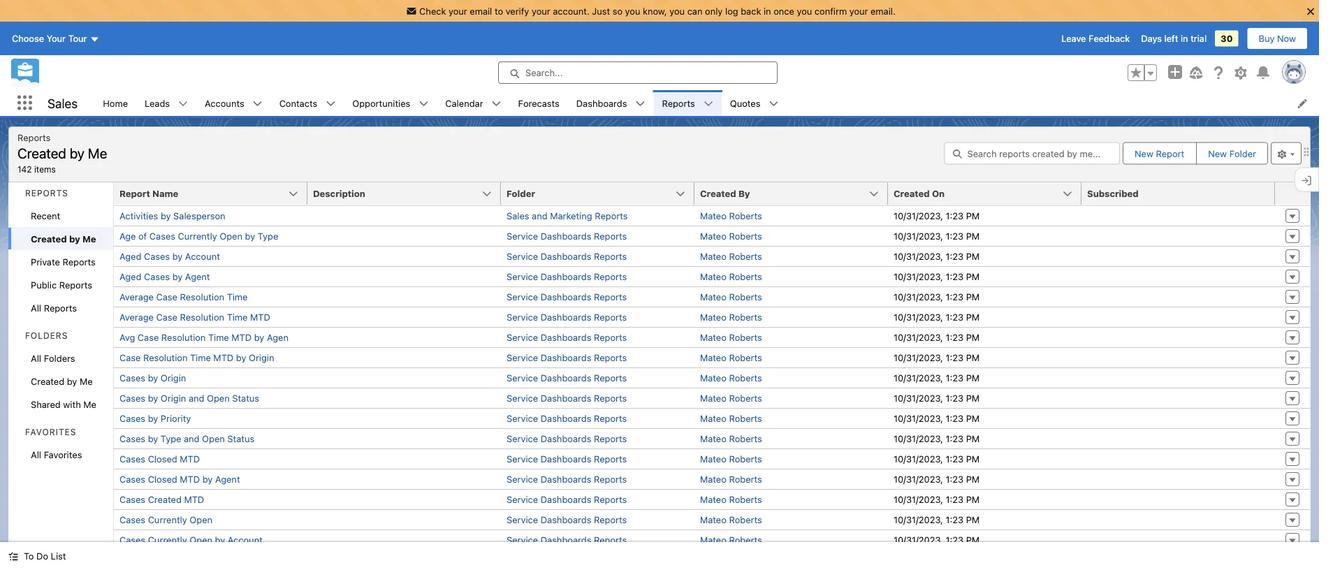 Task type: describe. For each thing, give the bounding box(es) containing it.
account.
[[553, 6, 590, 16]]

10/31/2023, for cases by priority
[[894, 413, 943, 424]]

text default image for quotes
[[769, 99, 779, 109]]

10/31/2023, for cases by type and open status
[[894, 434, 943, 444]]

service for cases created mtd
[[507, 494, 538, 505]]

service for cases by origin
[[507, 373, 538, 383]]

created by me link for shared
[[8, 370, 113, 393]]

10/31/2023, for aged cases by account
[[894, 251, 943, 262]]

actions image
[[1276, 182, 1310, 205]]

cases for cases closed mtd by agent
[[119, 474, 145, 485]]

mtd up the cases created mtd
[[180, 474, 200, 485]]

all reports link
[[8, 296, 113, 319]]

dashboards for cases by type and open status
[[541, 434, 592, 444]]

service dashboards reports link for cases created mtd
[[507, 494, 627, 505]]

1:23 for age of cases currently open by type
[[946, 231, 964, 241]]

accounts
[[205, 98, 244, 108]]

agen
[[267, 332, 289, 343]]

activities by salesperson
[[119, 211, 225, 221]]

public
[[31, 280, 57, 290]]

list
[[51, 551, 66, 562]]

roberts for cases created mtd
[[729, 494, 762, 505]]

mateo roberts for cases by type and open status
[[700, 434, 762, 444]]

10/31/2023, for cases by origin
[[894, 373, 943, 383]]

10/31/2023, for cases currently open
[[894, 515, 943, 525]]

choose
[[12, 33, 44, 44]]

all reports
[[31, 303, 77, 313]]

dashboards for avg case resolution time mtd by agen
[[541, 332, 592, 343]]

mateo for avg case resolution time mtd by agen
[[700, 332, 727, 343]]

resolution for avg case resolution time mtd by agen
[[161, 332, 206, 343]]

pm for average case resolution time
[[966, 292, 980, 302]]

open down cases currently open link
[[190, 535, 213, 546]]

cases created mtd link
[[119, 494, 204, 505]]

quotes list item
[[722, 90, 787, 116]]

all folders link
[[8, 347, 113, 370]]

buy now button
[[1247, 27, 1308, 50]]

pm for case resolution time mtd by origin
[[966, 353, 980, 363]]

pm for cases currently open by account
[[966, 535, 980, 546]]

10/31/2023, 1:23 pm for cases closed mtd
[[894, 454, 980, 464]]

service dashboards reports link for average case resolution time
[[507, 292, 627, 302]]

to do list
[[24, 551, 66, 562]]

created by me link for private
[[8, 227, 113, 250]]

age
[[119, 231, 136, 241]]

once
[[774, 6, 795, 16]]

case resolution time mtd by origin link
[[119, 353, 274, 363]]

mateo roberts link for case resolution time mtd by origin
[[700, 353, 762, 363]]

average for average case resolution time mtd
[[119, 312, 154, 323]]

home link
[[95, 90, 136, 116]]

1:23 for cases closed mtd by agent
[[946, 474, 964, 485]]

back
[[741, 6, 761, 16]]

text default image for leads
[[178, 99, 188, 109]]

sales for sales and marketing reports
[[507, 211, 529, 221]]

recent link
[[8, 204, 113, 227]]

1:23 for activities by salesperson
[[946, 211, 964, 221]]

items
[[34, 164, 56, 174]]

new folder
[[1209, 148, 1257, 159]]

cases for cases by type and open status
[[119, 434, 145, 444]]

new report button
[[1124, 143, 1196, 164]]

forecasts link
[[510, 90, 568, 116]]

service dashboards reports for avg case resolution time mtd by agen
[[507, 332, 627, 343]]

10/31/2023, for age of cases currently open by type
[[894, 231, 943, 241]]

text default image for calendar
[[492, 99, 502, 109]]

grid containing report name
[[114, 182, 1310, 570]]

on
[[932, 188, 945, 199]]

salesperson
[[173, 211, 225, 221]]

roberts for average case resolution time
[[729, 292, 762, 302]]

recent
[[31, 210, 60, 221]]

10/31/2023, 1:23 pm for activities by salesperson
[[894, 211, 980, 221]]

activities
[[119, 211, 158, 221]]

buy
[[1259, 33, 1275, 44]]

subscribed cell
[[1082, 182, 1284, 206]]

so
[[613, 6, 623, 16]]

0 vertical spatial folders
[[25, 331, 68, 341]]

service for aged cases by account
[[507, 251, 538, 262]]

public reports link
[[8, 273, 113, 296]]

report inside 'button'
[[119, 188, 150, 199]]

avg case resolution time mtd by agen
[[119, 332, 289, 343]]

1:23 for average case resolution time
[[946, 292, 964, 302]]

shared with me link
[[8, 393, 113, 416]]

mateo roberts link for average case resolution time mtd
[[700, 312, 762, 323]]

10/31/2023, 1:23 pm for cases currently open
[[894, 515, 980, 525]]

10/31/2023, 1:23 pm for avg case resolution time mtd by agen
[[894, 332, 980, 343]]

left
[[1165, 33, 1179, 44]]

calendar
[[445, 98, 483, 108]]

mateo roberts for cases by origin
[[700, 373, 762, 383]]

cases for cases by origin
[[119, 373, 145, 383]]

0 vertical spatial and
[[532, 211, 548, 221]]

accounts link
[[196, 90, 253, 116]]

quotes link
[[722, 90, 769, 116]]

of
[[138, 231, 147, 241]]

service for aged cases by agent
[[507, 272, 538, 282]]

service dashboards reports for cases currently open
[[507, 515, 627, 525]]

private
[[31, 257, 60, 267]]

mtd down avg case resolution time mtd by agen link on the bottom left of page
[[213, 353, 234, 363]]

feedback
[[1089, 33, 1130, 44]]

sales for sales
[[48, 96, 78, 111]]

2 you from the left
[[670, 6, 685, 16]]

2 your from the left
[[532, 6, 551, 16]]

created on
[[894, 188, 945, 199]]

mtd down cases closed mtd by agent "link" on the left
[[184, 494, 204, 505]]

reports list item
[[654, 90, 722, 116]]

cases for cases by priority
[[119, 413, 145, 424]]

1 your from the left
[[449, 6, 467, 16]]

mateo roberts for aged cases by agent
[[700, 272, 762, 282]]

cases by type and open status link
[[119, 434, 255, 444]]

service dashboards reports for case resolution time mtd by origin
[[507, 353, 627, 363]]

cases closed mtd by agent link
[[119, 474, 240, 485]]

1 vertical spatial agent
[[215, 474, 240, 485]]

me for shared with me link at the bottom left
[[83, 399, 96, 410]]

leads
[[145, 98, 170, 108]]

text default image inside "to do list" 'button'
[[8, 552, 18, 562]]

cases currently open link
[[119, 515, 213, 525]]

0 vertical spatial account
[[185, 251, 220, 262]]

cases down aged cases by account link
[[144, 272, 170, 282]]

aged cases by agent link
[[119, 272, 210, 282]]

subscribed button
[[1082, 182, 1276, 205]]

now
[[1278, 33, 1297, 44]]

and for cases by origin and open status
[[189, 393, 204, 404]]

mateo roberts link for cases created mtd
[[700, 494, 762, 505]]

created by cell
[[695, 182, 897, 206]]

mateo roberts link for cases by origin
[[700, 373, 762, 383]]

quotes
[[730, 98, 761, 108]]

created by
[[700, 188, 750, 199]]

only
[[705, 6, 723, 16]]

mateo for cases currently open by account
[[700, 535, 727, 546]]

case resolution time mtd by origin
[[119, 353, 274, 363]]

dashboards for age of cases currently open by type
[[541, 231, 592, 241]]

service dashboards reports link for cases closed mtd by agent
[[507, 474, 627, 485]]

report name button
[[114, 182, 308, 205]]

leads list item
[[136, 90, 196, 116]]

pm for cases by priority
[[966, 413, 980, 424]]

3 your from the left
[[850, 6, 868, 16]]

service for case resolution time mtd by origin
[[507, 353, 538, 363]]

roberts for cases by priority
[[729, 413, 762, 424]]

1 horizontal spatial folder
[[1230, 148, 1257, 159]]

1 you from the left
[[625, 6, 641, 16]]

sales and marketing reports link
[[507, 211, 628, 221]]

created inside reports created by me 142 items
[[17, 145, 66, 161]]

mateo for case resolution time mtd by origin
[[700, 353, 727, 363]]

time for average case resolution time
[[227, 292, 248, 302]]

private reports link
[[8, 250, 113, 273]]

dashboards for cases created mtd
[[541, 494, 592, 505]]

text default image for dashboards
[[636, 99, 645, 109]]

your
[[47, 33, 66, 44]]

list containing home
[[95, 90, 1320, 116]]

search... button
[[498, 62, 778, 84]]

days left in trial
[[1142, 33, 1207, 44]]

verify
[[506, 6, 529, 16]]

new for new report
[[1135, 148, 1154, 159]]

me for the created by me link associated with private
[[82, 233, 96, 244]]

currently for cases currently open
[[148, 515, 187, 525]]

report name cell
[[114, 182, 316, 206]]

folder button
[[501, 182, 695, 205]]

calendar list item
[[437, 90, 510, 116]]

activities by salesperson link
[[119, 211, 225, 221]]

cases by priority
[[119, 413, 191, 424]]

time down avg case resolution time mtd by agen link on the bottom left of page
[[190, 353, 211, 363]]

10/31/2023, for case resolution time mtd by origin
[[894, 353, 943, 363]]

cases by origin and open status link
[[119, 393, 259, 404]]

days
[[1142, 33, 1162, 44]]

10/31/2023, for aged cases by agent
[[894, 272, 943, 282]]

age of cases currently open by type link
[[119, 231, 278, 241]]

1:23 for aged cases by agent
[[946, 272, 964, 282]]

mateo roberts link for cases closed mtd
[[700, 454, 762, 464]]

service dashboards reports link for cases closed mtd
[[507, 454, 627, 464]]

mateo roberts for cases currently open
[[700, 515, 762, 525]]

average for average case resolution time
[[119, 292, 154, 302]]

contacts link
[[271, 90, 326, 116]]

closed for cases closed mtd by agent
[[148, 474, 177, 485]]

opportunities link
[[344, 90, 419, 116]]

cases by origin link
[[119, 373, 186, 383]]

created on button
[[888, 182, 1082, 205]]

accounts list item
[[196, 90, 271, 116]]

pm for cases created mtd
[[966, 494, 980, 505]]

3 you from the left
[[797, 6, 812, 16]]

service dashboards reports for average case resolution time mtd
[[507, 312, 627, 323]]

service dashboards reports for aged cases by agent
[[507, 272, 627, 282]]

average case resolution time link
[[119, 292, 248, 302]]

private reports
[[31, 257, 96, 267]]

pm for age of cases currently open by type
[[966, 231, 980, 241]]

aged cases by agent
[[119, 272, 210, 282]]

cases closed mtd by agent
[[119, 474, 240, 485]]



Task type: locate. For each thing, give the bounding box(es) containing it.
1 created by me from the top
[[31, 233, 96, 244]]

you right the once
[[797, 6, 812, 16]]

10 1:23 from the top
[[946, 393, 964, 404]]

created left by
[[700, 188, 736, 199]]

7 service dashboards reports link from the top
[[507, 353, 627, 363]]

you left can
[[670, 6, 685, 16]]

pm for cases by origin and open status
[[966, 393, 980, 404]]

email.
[[871, 6, 896, 16]]

0 vertical spatial report
[[1156, 148, 1185, 159]]

15 10/31/2023, 1:23 pm from the top
[[894, 494, 980, 505]]

8 mateo roberts link from the top
[[700, 353, 762, 363]]

1 vertical spatial currently
[[148, 515, 187, 525]]

created on cell
[[888, 182, 1090, 206]]

9 service from the top
[[507, 393, 538, 404]]

1 vertical spatial favorites
[[44, 449, 82, 460]]

closed for cases closed mtd
[[148, 454, 177, 464]]

sales left marketing
[[507, 211, 529, 221]]

resolution down average case resolution time mtd link
[[161, 332, 206, 343]]

8 service dashboards reports link from the top
[[507, 373, 627, 383]]

text default image left quotes
[[704, 99, 713, 109]]

4 1:23 from the top
[[946, 272, 964, 282]]

16 service from the top
[[507, 535, 538, 546]]

1 vertical spatial created by me link
[[8, 370, 113, 393]]

cases down cases closed mtd
[[119, 474, 145, 485]]

with
[[63, 399, 81, 410]]

average
[[119, 292, 154, 302], [119, 312, 154, 323]]

new up subscribed cell
[[1209, 148, 1227, 159]]

created by me link up private reports
[[8, 227, 113, 250]]

0 vertical spatial favorites
[[25, 427, 76, 437]]

17 10/31/2023, 1:23 pm from the top
[[894, 535, 980, 546]]

4 10/31/2023, 1:23 pm from the top
[[894, 272, 980, 282]]

0 horizontal spatial account
[[185, 251, 220, 262]]

7 service from the top
[[507, 353, 538, 363]]

10/31/2023, 1:23 pm for age of cases currently open by type
[[894, 231, 980, 241]]

mateo
[[700, 211, 727, 221], [700, 231, 727, 241], [700, 251, 727, 262], [700, 272, 727, 282], [700, 292, 727, 302], [700, 312, 727, 323], [700, 332, 727, 343], [700, 353, 727, 363], [700, 373, 727, 383], [700, 393, 727, 404], [700, 413, 727, 424], [700, 434, 727, 444], [700, 454, 727, 464], [700, 474, 727, 485], [700, 494, 727, 505], [700, 515, 727, 525], [700, 535, 727, 546]]

your right verify
[[532, 6, 551, 16]]

6 service dashboards reports link from the top
[[507, 332, 627, 343]]

1 vertical spatial account
[[228, 535, 263, 546]]

14 service dashboards reports from the top
[[507, 494, 627, 505]]

text default image right quotes
[[769, 99, 779, 109]]

trial
[[1191, 33, 1207, 44]]

2 vertical spatial currently
[[148, 535, 187, 546]]

11 service dashboards reports link from the top
[[507, 434, 627, 444]]

0 vertical spatial folder
[[1230, 148, 1257, 159]]

resolution
[[180, 292, 224, 302], [180, 312, 224, 323], [161, 332, 206, 343], [143, 353, 188, 363]]

opportunities list item
[[344, 90, 437, 116]]

check your email to verify your account. just so you know, you can only log back in once you confirm your email.
[[419, 6, 896, 16]]

4 service dashboards reports from the top
[[507, 292, 627, 302]]

mateo roberts link for activities by salesperson
[[700, 211, 762, 221]]

cases
[[149, 231, 175, 241], [144, 251, 170, 262], [144, 272, 170, 282], [119, 373, 145, 383], [119, 393, 145, 404], [119, 413, 145, 424], [119, 434, 145, 444], [119, 454, 145, 464], [119, 474, 145, 485], [119, 494, 145, 505], [119, 515, 145, 525], [119, 535, 145, 546]]

1 vertical spatial status
[[227, 434, 255, 444]]

mtd left agen
[[232, 332, 252, 343]]

folder inside cell
[[507, 188, 535, 199]]

13 service dashboards reports from the top
[[507, 474, 627, 485]]

2 created by me from the top
[[31, 376, 93, 387]]

2 created by me link from the top
[[8, 370, 113, 393]]

2 all from the top
[[31, 353, 41, 363]]

roberts for cases closed mtd
[[729, 454, 762, 464]]

reports created by me 142 items
[[17, 132, 107, 174]]

text default image right leads
[[178, 99, 188, 109]]

11 mateo from the top
[[700, 413, 727, 424]]

priority
[[161, 413, 191, 424]]

0 horizontal spatial text default image
[[178, 99, 188, 109]]

average case resolution time mtd link
[[119, 312, 270, 323]]

6 pm from the top
[[966, 312, 980, 323]]

0 horizontal spatial new
[[1135, 148, 1154, 159]]

to do list button
[[0, 542, 74, 570]]

currently down cases created mtd link
[[148, 515, 187, 525]]

created inside button
[[894, 188, 930, 199]]

4 service from the top
[[507, 292, 538, 302]]

description button
[[308, 182, 501, 205]]

reports inside list item
[[662, 98, 695, 108]]

5 service from the top
[[507, 312, 538, 323]]

contacts list item
[[271, 90, 344, 116]]

created by me for reports
[[31, 233, 96, 244]]

2 vertical spatial all
[[31, 449, 41, 460]]

1 new from the left
[[1135, 148, 1154, 159]]

mateo for cases currently open
[[700, 515, 727, 525]]

roberts for average case resolution time mtd
[[729, 312, 762, 323]]

7 10/31/2023, 1:23 pm from the top
[[894, 332, 980, 343]]

in right back
[[764, 6, 771, 16]]

text default image inside the opportunities list item
[[419, 99, 429, 109]]

cases down cases by priority 'link'
[[119, 434, 145, 444]]

name
[[152, 188, 178, 199]]

1 vertical spatial created by me
[[31, 376, 93, 387]]

6 roberts from the top
[[729, 312, 762, 323]]

0 horizontal spatial report
[[119, 188, 150, 199]]

average down "aged cases by agent" link
[[119, 292, 154, 302]]

10/31/2023, for average case resolution time
[[894, 292, 943, 302]]

0 vertical spatial average
[[119, 292, 154, 302]]

report name
[[119, 188, 178, 199]]

mateo roberts
[[700, 211, 762, 221], [700, 231, 762, 241], [700, 251, 762, 262], [700, 272, 762, 282], [700, 292, 762, 302], [700, 312, 762, 323], [700, 332, 762, 343], [700, 353, 762, 363], [700, 373, 762, 383], [700, 393, 762, 404], [700, 413, 762, 424], [700, 434, 762, 444], [700, 454, 762, 464], [700, 474, 762, 485], [700, 494, 762, 505], [700, 515, 762, 525], [700, 535, 762, 546]]

me
[[88, 145, 107, 161], [82, 233, 96, 244], [80, 376, 93, 387], [83, 399, 96, 410]]

created up cases currently open link
[[148, 494, 182, 505]]

cases up cases currently open link
[[119, 494, 145, 505]]

1 aged from the top
[[119, 251, 141, 262]]

2 vertical spatial origin
[[161, 393, 186, 404]]

report up the subscribed button
[[1156, 148, 1185, 159]]

by
[[70, 145, 85, 161], [161, 211, 171, 221], [245, 231, 255, 241], [69, 233, 80, 244], [172, 251, 183, 262], [172, 272, 183, 282], [254, 332, 264, 343], [236, 353, 246, 363], [148, 373, 158, 383], [67, 376, 77, 387], [148, 393, 158, 404], [148, 413, 158, 424], [148, 434, 158, 444], [202, 474, 213, 485], [215, 535, 225, 546]]

service for cases closed mtd by agent
[[507, 474, 538, 485]]

just
[[592, 6, 610, 16]]

roberts for cases by origin and open status
[[729, 393, 762, 404]]

case down avg
[[119, 353, 141, 363]]

1 horizontal spatial report
[[1156, 148, 1185, 159]]

1 horizontal spatial agent
[[215, 474, 240, 485]]

currently down cases currently open
[[148, 535, 187, 546]]

all folders
[[31, 353, 75, 363]]

8 service from the top
[[507, 373, 538, 383]]

11 1:23 from the top
[[946, 413, 964, 424]]

9 1:23 from the top
[[946, 373, 964, 383]]

16 roberts from the top
[[729, 515, 762, 525]]

text default image left calendar link at the top left of page
[[419, 99, 429, 109]]

text default image inside calendar list item
[[492, 99, 502, 109]]

10/31/2023, 1:23 pm for cases by type and open status
[[894, 434, 980, 444]]

new inside button
[[1209, 148, 1227, 159]]

closed up cases created mtd link
[[148, 474, 177, 485]]

roberts for case resolution time mtd by origin
[[729, 353, 762, 363]]

0 vertical spatial in
[[764, 6, 771, 16]]

log
[[725, 6, 739, 16]]

mateo roberts for cases closed mtd
[[700, 454, 762, 464]]

0 horizontal spatial type
[[161, 434, 181, 444]]

1 vertical spatial aged
[[119, 272, 141, 282]]

9 mateo from the top
[[700, 373, 727, 383]]

all
[[31, 303, 41, 313], [31, 353, 41, 363], [31, 449, 41, 460]]

mtd up agen
[[250, 312, 270, 323]]

2 10/31/2023, 1:23 pm from the top
[[894, 231, 980, 241]]

0 vertical spatial all
[[31, 303, 41, 313]]

1 average from the top
[[119, 292, 154, 302]]

16 mateo roberts link from the top
[[700, 515, 762, 525]]

roberts for cases currently open
[[729, 515, 762, 525]]

2 10/31/2023, from the top
[[894, 231, 943, 241]]

dashboards for average case resolution time mtd
[[541, 312, 592, 323]]

created by me down all folders link
[[31, 376, 93, 387]]

confirm
[[815, 6, 847, 16]]

you right 'so'
[[625, 6, 641, 16]]

cases down 'cases by priority'
[[119, 454, 145, 464]]

9 10/31/2023, 1:23 pm from the top
[[894, 373, 980, 383]]

roberts for activities by salesperson
[[729, 211, 762, 221]]

time for average case resolution time mtd
[[227, 312, 248, 323]]

do
[[36, 551, 48, 562]]

aged
[[119, 251, 141, 262], [119, 272, 141, 282]]

avg case resolution time mtd by agen link
[[119, 332, 289, 343]]

service for cases by type and open status
[[507, 434, 538, 444]]

origin up priority
[[161, 393, 186, 404]]

by
[[739, 188, 750, 199]]

cases down cases created mtd link
[[119, 515, 145, 525]]

status down the case resolution time mtd by origin link at left
[[232, 393, 259, 404]]

8 10/31/2023, 1:23 pm from the top
[[894, 353, 980, 363]]

0 vertical spatial sales
[[48, 96, 78, 111]]

new up subscribed
[[1135, 148, 1154, 159]]

created by me
[[31, 233, 96, 244], [31, 376, 93, 387]]

created by me up private reports
[[31, 233, 96, 244]]

mateo roberts for case resolution time mtd by origin
[[700, 353, 762, 363]]

resolution up cases by origin link
[[143, 353, 188, 363]]

15 service from the top
[[507, 515, 538, 525]]

cases currently open by account link
[[119, 535, 263, 546]]

0 horizontal spatial in
[[764, 6, 771, 16]]

service for age of cases currently open by type
[[507, 231, 538, 241]]

marketing
[[550, 211, 592, 221]]

10/31/2023, 1:23 pm for average case resolution time
[[894, 292, 980, 302]]

service dashboards reports link for cases by origin and open status
[[507, 393, 627, 404]]

2 horizontal spatial text default image
[[419, 99, 429, 109]]

type down report name cell
[[258, 231, 278, 241]]

13 10/31/2023, 1:23 pm from the top
[[894, 454, 980, 464]]

check
[[419, 6, 446, 16]]

dashboards link
[[568, 90, 636, 116]]

me inside reports created by me 142 items
[[88, 145, 107, 161]]

report inside button
[[1156, 148, 1185, 159]]

closed up cases closed mtd by agent
[[148, 454, 177, 464]]

15 service dashboards reports from the top
[[507, 515, 627, 525]]

142
[[17, 164, 32, 174]]

2 horizontal spatial you
[[797, 6, 812, 16]]

case down "aged cases by agent" link
[[156, 292, 178, 302]]

new folder button
[[1197, 142, 1269, 165]]

cases by origin
[[119, 373, 186, 383]]

time up average case resolution time mtd
[[227, 292, 248, 302]]

created left on
[[894, 188, 930, 199]]

1 vertical spatial closed
[[148, 474, 177, 485]]

and left marketing
[[532, 211, 548, 221]]

report up activities
[[119, 188, 150, 199]]

2 service from the top
[[507, 251, 538, 262]]

service for cases currently open by account
[[507, 535, 538, 546]]

created by button
[[695, 182, 888, 205]]

17 mateo roberts link from the top
[[700, 535, 762, 546]]

mateo for cases closed mtd
[[700, 454, 727, 464]]

open down case resolution time mtd by origin
[[207, 393, 230, 404]]

text default image inside quotes list item
[[769, 99, 779, 109]]

30
[[1221, 33, 1233, 44]]

text default image for reports
[[704, 99, 713, 109]]

1:23 for cases created mtd
[[946, 494, 964, 505]]

folders inside all folders link
[[44, 353, 75, 363]]

10/31/2023, 1:23 pm
[[894, 211, 980, 221], [894, 231, 980, 241], [894, 251, 980, 262], [894, 272, 980, 282], [894, 292, 980, 302], [894, 312, 980, 323], [894, 332, 980, 343], [894, 353, 980, 363], [894, 373, 980, 383], [894, 393, 980, 404], [894, 413, 980, 424], [894, 434, 980, 444], [894, 454, 980, 464], [894, 474, 980, 485], [894, 494, 980, 505], [894, 515, 980, 525], [894, 535, 980, 546]]

6 mateo roberts link from the top
[[700, 312, 762, 323]]

opportunities
[[352, 98, 410, 108]]

1 horizontal spatial your
[[532, 6, 551, 16]]

service dashboards reports for cases currently open by account
[[507, 535, 627, 546]]

created inside button
[[700, 188, 736, 199]]

created up shared
[[31, 376, 64, 387]]

favorites down shared with me
[[44, 449, 82, 460]]

0 vertical spatial origin
[[249, 353, 274, 363]]

service dashboards reports for cases closed mtd by agent
[[507, 474, 627, 485]]

mtd down the cases by type and open status link at the left bottom of the page
[[180, 454, 200, 464]]

open down salesperson
[[220, 231, 242, 241]]

12 mateo roberts link from the top
[[700, 434, 762, 444]]

pm
[[966, 211, 980, 221], [966, 231, 980, 241], [966, 251, 980, 262], [966, 272, 980, 282], [966, 292, 980, 302], [966, 312, 980, 323], [966, 332, 980, 343], [966, 353, 980, 363], [966, 373, 980, 383], [966, 393, 980, 404], [966, 413, 980, 424], [966, 434, 980, 444], [966, 454, 980, 464], [966, 474, 980, 485], [966, 494, 980, 505], [966, 515, 980, 525], [966, 535, 980, 546]]

cell
[[308, 206, 501, 226], [1082, 206, 1276, 226], [308, 226, 501, 246], [1082, 226, 1276, 246], [308, 246, 501, 266], [1082, 246, 1276, 266], [308, 266, 501, 287], [1082, 266, 1276, 287], [308, 287, 501, 307], [1082, 287, 1276, 307], [308, 307, 501, 327], [1082, 307, 1276, 327], [308, 327, 501, 347], [1082, 327, 1276, 347], [308, 347, 501, 368], [1082, 347, 1276, 368], [308, 368, 501, 388], [1082, 368, 1276, 388], [308, 388, 501, 408], [1082, 388, 1276, 408], [308, 408, 501, 428], [1082, 408, 1276, 428], [308, 428, 501, 449], [1082, 428, 1276, 449], [308, 449, 501, 469], [1082, 449, 1276, 469], [308, 469, 501, 489], [1082, 469, 1276, 489], [308, 489, 501, 510], [1082, 489, 1276, 510], [308, 510, 501, 530], [1082, 510, 1276, 530], [308, 530, 501, 550], [1082, 530, 1276, 550]]

6 1:23 from the top
[[946, 312, 964, 323]]

dashboards list item
[[568, 90, 654, 116]]

dashboards for cases by priority
[[541, 413, 592, 424]]

1 vertical spatial origin
[[161, 373, 186, 383]]

your left email
[[449, 6, 467, 16]]

cases for cases by origin and open status
[[119, 393, 145, 404]]

created by me link up shared with me
[[8, 370, 113, 393]]

home
[[103, 98, 128, 108]]

mateo for cases by priority
[[700, 413, 727, 424]]

10 service dashboards reports link from the top
[[507, 413, 627, 424]]

text default image down search... button
[[636, 99, 645, 109]]

11 10/31/2023, from the top
[[894, 413, 943, 424]]

0 vertical spatial type
[[258, 231, 278, 241]]

status for cases by origin and open status
[[232, 393, 259, 404]]

time for avg case resolution time mtd by agen
[[208, 332, 229, 343]]

origin down agen
[[249, 353, 274, 363]]

mateo roberts link for age of cases currently open by type
[[700, 231, 762, 241]]

aged cases by account
[[119, 251, 220, 262]]

Search reports created by me... text field
[[945, 142, 1120, 165]]

open down 'cases by origin and open status' link
[[202, 434, 225, 444]]

all favorites
[[31, 449, 82, 460]]

6 service from the top
[[507, 332, 538, 343]]

mateo roberts link for cases currently open
[[700, 515, 762, 525]]

1 horizontal spatial sales
[[507, 211, 529, 221]]

all favorites link
[[8, 443, 113, 466]]

closed
[[148, 454, 177, 464], [148, 474, 177, 485]]

me up private reports
[[82, 233, 96, 244]]

folders up all folders
[[25, 331, 68, 341]]

mateo for activities by salesperson
[[700, 211, 727, 221]]

mateo for average case resolution time mtd
[[700, 312, 727, 323]]

resolution up average case resolution time mtd link
[[180, 292, 224, 302]]

service dashboards reports for aged cases by account
[[507, 251, 627, 262]]

1 created by me link from the top
[[8, 227, 113, 250]]

10/31/2023, for cases currently open by account
[[894, 535, 943, 546]]

all up shared
[[31, 353, 41, 363]]

mateo for cases created mtd
[[700, 494, 727, 505]]

folders up shared with me link at the bottom left
[[44, 353, 75, 363]]

text default image inside reports list item
[[704, 99, 713, 109]]

10/31/2023, 1:23 pm for cases created mtd
[[894, 494, 980, 505]]

0 vertical spatial currently
[[178, 231, 217, 241]]

10/31/2023, 1:23 pm for case resolution time mtd by origin
[[894, 353, 980, 363]]

roberts for avg case resolution time mtd by agen
[[729, 332, 762, 343]]

mateo roberts for activities by salesperson
[[700, 211, 762, 221]]

cases down cases by origin
[[119, 393, 145, 404]]

8 pm from the top
[[966, 353, 980, 363]]

service dashboards reports link for cases by origin
[[507, 373, 627, 383]]

text default image right "accounts" at top
[[253, 99, 263, 109]]

mateo for cases by origin and open status
[[700, 393, 727, 404]]

0 vertical spatial aged
[[119, 251, 141, 262]]

case for avg case resolution time mtd by agen
[[138, 332, 159, 343]]

agent up "average case resolution time"
[[185, 272, 210, 282]]

17 mateo roberts from the top
[[700, 535, 762, 546]]

cases up "aged cases by agent" link
[[144, 251, 170, 262]]

8 1:23 from the top
[[946, 353, 964, 363]]

10/31/2023, 1:23 pm for aged cases by account
[[894, 251, 980, 262]]

know,
[[643, 6, 667, 16]]

0 horizontal spatial folder
[[507, 188, 535, 199]]

1 vertical spatial report
[[119, 188, 150, 199]]

2 mateo roberts link from the top
[[700, 231, 762, 241]]

pm for activities by salesperson
[[966, 211, 980, 221]]

8 roberts from the top
[[729, 353, 762, 363]]

1 horizontal spatial in
[[1181, 33, 1189, 44]]

2 vertical spatial and
[[184, 434, 200, 444]]

me up 'with'
[[80, 376, 93, 387]]

14 mateo from the top
[[700, 474, 727, 485]]

3 all from the top
[[31, 449, 41, 460]]

open up cases currently open by account 'link'
[[190, 515, 213, 525]]

9 service dashboards reports from the top
[[507, 393, 627, 404]]

1 horizontal spatial account
[[228, 535, 263, 546]]

all for all folders
[[31, 353, 41, 363]]

0 vertical spatial status
[[232, 393, 259, 404]]

your left email. at the top
[[850, 6, 868, 16]]

2 mateo from the top
[[700, 231, 727, 241]]

you
[[625, 6, 641, 16], [670, 6, 685, 16], [797, 6, 812, 16]]

your
[[449, 6, 467, 16], [532, 6, 551, 16], [850, 6, 868, 16]]

1 vertical spatial sales
[[507, 211, 529, 221]]

3 pm from the top
[[966, 251, 980, 262]]

cases for cases currently open
[[119, 515, 145, 525]]

email
[[470, 6, 492, 16]]

service dashboards reports for cases created mtd
[[507, 494, 627, 505]]

0 horizontal spatial your
[[449, 6, 467, 16]]

text default image inside contacts list item
[[326, 99, 336, 109]]

me right 'with'
[[83, 399, 96, 410]]

0 vertical spatial created by me link
[[8, 227, 113, 250]]

9 mateo roberts from the top
[[700, 373, 762, 383]]

cases by origin and open status
[[119, 393, 259, 404]]

dashboards inside list item
[[576, 98, 627, 108]]

all down shared
[[31, 449, 41, 460]]

1:23
[[946, 211, 964, 221], [946, 231, 964, 241], [946, 251, 964, 262], [946, 272, 964, 282], [946, 292, 964, 302], [946, 312, 964, 323], [946, 332, 964, 343], [946, 353, 964, 363], [946, 373, 964, 383], [946, 393, 964, 404], [946, 413, 964, 424], [946, 434, 964, 444], [946, 454, 964, 464], [946, 474, 964, 485], [946, 494, 964, 505], [946, 515, 964, 525], [946, 535, 964, 546]]

cases left priority
[[119, 413, 145, 424]]

buy now
[[1259, 33, 1297, 44]]

1 vertical spatial in
[[1181, 33, 1189, 44]]

text default image inside the leads list item
[[178, 99, 188, 109]]

cases closed mtd
[[119, 454, 200, 464]]

cases closed mtd link
[[119, 454, 200, 464]]

16 mateo roberts from the top
[[700, 515, 762, 525]]

text default image inside the dashboards list item
[[636, 99, 645, 109]]

grid
[[114, 182, 1310, 570]]

1:23 for avg case resolution time mtd by agen
[[946, 332, 964, 343]]

5 service dashboards reports from the top
[[507, 312, 627, 323]]

description cell
[[308, 182, 509, 206]]

time up avg case resolution time mtd by agen link on the bottom left of page
[[227, 312, 248, 323]]

10/31/2023, 1:23 pm for cases by origin
[[894, 373, 980, 383]]

list
[[95, 90, 1320, 116]]

0 vertical spatial created by me
[[31, 233, 96, 244]]

mateo roberts link for cases closed mtd by agent
[[700, 474, 762, 485]]

created down "recent" on the left top of page
[[31, 233, 67, 244]]

mateo roberts link
[[700, 211, 762, 221], [700, 231, 762, 241], [700, 251, 762, 262], [700, 272, 762, 282], [700, 292, 762, 302], [700, 312, 762, 323], [700, 332, 762, 343], [700, 353, 762, 363], [700, 373, 762, 383], [700, 393, 762, 404], [700, 413, 762, 424], [700, 434, 762, 444], [700, 454, 762, 464], [700, 474, 762, 485], [700, 494, 762, 505], [700, 515, 762, 525], [700, 535, 762, 546]]

text default image for accounts
[[253, 99, 263, 109]]

resolution up the avg case resolution time mtd by agen at the bottom of the page
[[180, 312, 224, 323]]

2 1:23 from the top
[[946, 231, 964, 241]]

created up items
[[17, 145, 66, 161]]

all inside 'link'
[[31, 303, 41, 313]]

0 horizontal spatial agent
[[185, 272, 210, 282]]

2 aged from the top
[[119, 272, 141, 282]]

currently
[[178, 231, 217, 241], [148, 515, 187, 525], [148, 535, 187, 546]]

6 10/31/2023, 1:23 pm from the top
[[894, 312, 980, 323]]

0 vertical spatial closed
[[148, 454, 177, 464]]

text default image inside accounts list item
[[253, 99, 263, 109]]

0 vertical spatial agent
[[185, 272, 210, 282]]

search...
[[526, 68, 563, 78]]

new report
[[1135, 148, 1185, 159]]

type down priority
[[161, 434, 181, 444]]

status down cases by origin and open status
[[227, 434, 255, 444]]

14 10/31/2023, 1:23 pm from the top
[[894, 474, 980, 485]]

roberts for cases by origin
[[729, 373, 762, 383]]

choose your tour
[[12, 33, 87, 44]]

text default image right calendar
[[492, 99, 502, 109]]

service dashboards reports for cases closed mtd
[[507, 454, 627, 464]]

text default image left to
[[8, 552, 18, 562]]

me for the created by me link related to shared
[[80, 376, 93, 387]]

and up priority
[[189, 393, 204, 404]]

10/31/2023, 1:23 pm for average case resolution time mtd
[[894, 312, 980, 323]]

actions cell
[[1276, 182, 1310, 206]]

average case resolution time mtd
[[119, 312, 270, 323]]

mateo roberts link for cases currently open by account
[[700, 535, 762, 546]]

origin up cases by origin and open status
[[161, 373, 186, 383]]

1 10/31/2023, from the top
[[894, 211, 943, 221]]

service dashboards reports
[[507, 231, 627, 241], [507, 251, 627, 262], [507, 272, 627, 282], [507, 292, 627, 302], [507, 312, 627, 323], [507, 332, 627, 343], [507, 353, 627, 363], [507, 373, 627, 383], [507, 393, 627, 404], [507, 413, 627, 424], [507, 434, 627, 444], [507, 454, 627, 464], [507, 474, 627, 485], [507, 494, 627, 505], [507, 515, 627, 525], [507, 535, 627, 546]]

10/31/2023, for cases closed mtd by agent
[[894, 474, 943, 485]]

1 roberts from the top
[[729, 211, 762, 221]]

1 horizontal spatial text default image
[[253, 99, 263, 109]]

agent down the cases by type and open status link at the left bottom of the page
[[215, 474, 240, 485]]

cases right of
[[149, 231, 175, 241]]

1 vertical spatial folders
[[44, 353, 75, 363]]

service dashboards reports link for cases by priority
[[507, 413, 627, 424]]

15 mateo from the top
[[700, 494, 727, 505]]

1 horizontal spatial type
[[258, 231, 278, 241]]

5 roberts from the top
[[729, 292, 762, 302]]

1 vertical spatial all
[[31, 353, 41, 363]]

leads link
[[136, 90, 178, 116]]

3 mateo from the top
[[700, 251, 727, 262]]

cases currently open by account
[[119, 535, 263, 546]]

text default image
[[178, 99, 188, 109], [253, 99, 263, 109], [419, 99, 429, 109]]

choose your tour button
[[11, 27, 100, 50]]

dashboards for cases closed mtd
[[541, 454, 592, 464]]

1 vertical spatial average
[[119, 312, 154, 323]]

service for cases currently open
[[507, 515, 538, 525]]

all down public
[[31, 303, 41, 313]]

9 mateo roberts link from the top
[[700, 373, 762, 383]]

pm for cases closed mtd by agent
[[966, 474, 980, 485]]

1 horizontal spatial new
[[1209, 148, 1227, 159]]

16 10/31/2023, from the top
[[894, 515, 943, 525]]

4 service dashboards reports link from the top
[[507, 292, 627, 302]]

2 new from the left
[[1209, 148, 1227, 159]]

me down home
[[88, 145, 107, 161]]

case for average case resolution time
[[156, 292, 178, 302]]

2 horizontal spatial your
[[850, 6, 868, 16]]

11 roberts from the top
[[729, 413, 762, 424]]

1 1:23 from the top
[[946, 211, 964, 221]]

mateo roberts for cases closed mtd by agent
[[700, 474, 762, 485]]

currently down salesperson
[[178, 231, 217, 241]]

resolution for average case resolution time
[[180, 292, 224, 302]]

and
[[532, 211, 548, 221], [189, 393, 204, 404], [184, 434, 200, 444]]

17 10/31/2023, from the top
[[894, 535, 943, 546]]

dashboards
[[576, 98, 627, 108], [541, 231, 592, 241], [541, 251, 592, 262], [541, 272, 592, 282], [541, 292, 592, 302], [541, 312, 592, 323], [541, 332, 592, 343], [541, 353, 592, 363], [541, 373, 592, 383], [541, 393, 592, 404], [541, 413, 592, 424], [541, 434, 592, 444], [541, 454, 592, 464], [541, 474, 592, 485], [541, 494, 592, 505], [541, 515, 592, 525], [541, 535, 592, 546]]

mateo roberts link for cases by priority
[[700, 413, 762, 424]]

1 service dashboards reports from the top
[[507, 231, 627, 241]]

time up the case resolution time mtd by origin link at left
[[208, 332, 229, 343]]

new for new folder
[[1209, 148, 1227, 159]]

reports link
[[654, 90, 704, 116]]

by inside reports created by me 142 items
[[70, 145, 85, 161]]

15 10/31/2023, from the top
[[894, 494, 943, 505]]

service dashboards reports link for age of cases currently open by type
[[507, 231, 627, 241]]

1:23 for cases closed mtd
[[946, 454, 964, 464]]

10 service dashboards reports from the top
[[507, 413, 627, 424]]

4 mateo roberts from the top
[[700, 272, 762, 282]]

and down priority
[[184, 434, 200, 444]]

3 mateo roberts link from the top
[[700, 251, 762, 262]]

text default image
[[326, 99, 336, 109], [492, 99, 502, 109], [636, 99, 645, 109], [704, 99, 713, 109], [769, 99, 779, 109], [8, 552, 18, 562]]

5 10/31/2023, from the top
[[894, 292, 943, 302]]

12 service dashboards reports link from the top
[[507, 454, 627, 464]]

1 vertical spatial and
[[189, 393, 204, 404]]

forecasts
[[518, 98, 560, 108]]

12 pm from the top
[[966, 434, 980, 444]]

service dashboards reports for cases by origin
[[507, 373, 627, 383]]

group
[[1128, 64, 1157, 81]]

sales up reports created by me 142 items
[[48, 96, 78, 111]]

11 service from the top
[[507, 434, 538, 444]]

service for cases by priority
[[507, 413, 538, 424]]

7 1:23 from the top
[[946, 332, 964, 343]]

subscribed
[[1088, 188, 1139, 199]]

0 horizontal spatial you
[[625, 6, 641, 16]]

favorites up all favorites
[[25, 427, 76, 437]]

1 mateo roberts from the top
[[700, 211, 762, 221]]

pm for cases currently open
[[966, 515, 980, 525]]

service for average case resolution time mtd
[[507, 312, 538, 323]]

service dashboards reports link
[[507, 231, 627, 241], [507, 251, 627, 262], [507, 272, 627, 282], [507, 292, 627, 302], [507, 312, 627, 323], [507, 332, 627, 343], [507, 353, 627, 363], [507, 373, 627, 383], [507, 393, 627, 404], [507, 413, 627, 424], [507, 434, 627, 444], [507, 454, 627, 464], [507, 474, 627, 485], [507, 494, 627, 505], [507, 515, 627, 525], [507, 535, 627, 546]]

pm for aged cases by agent
[[966, 272, 980, 282]]

1 vertical spatial type
[[161, 434, 181, 444]]

average up avg
[[119, 312, 154, 323]]

to
[[495, 6, 503, 16]]

15 1:23 from the top
[[946, 494, 964, 505]]

case down average case resolution time link
[[156, 312, 178, 323]]

text default image right contacts
[[326, 99, 336, 109]]

0 horizontal spatial sales
[[48, 96, 78, 111]]

1 horizontal spatial you
[[670, 6, 685, 16]]

mateo roberts for cases created mtd
[[700, 494, 762, 505]]

case right avg
[[138, 332, 159, 343]]

folder cell
[[501, 182, 703, 206]]

4 mateo roberts link from the top
[[700, 272, 762, 282]]

cases down cases currently open link
[[119, 535, 145, 546]]

leave feedback link
[[1062, 33, 1130, 44]]

13 1:23 from the top
[[946, 454, 964, 464]]

mateo roberts link for cases by type and open status
[[700, 434, 762, 444]]

in right left
[[1181, 33, 1189, 44]]

7 roberts from the top
[[729, 332, 762, 343]]

new inside button
[[1135, 148, 1154, 159]]

mateo for aged cases by account
[[700, 251, 727, 262]]

reports inside reports created by me 142 items
[[17, 132, 51, 143]]

8 mateo from the top
[[700, 353, 727, 363]]

cases down avg
[[119, 373, 145, 383]]

cases created mtd
[[119, 494, 204, 505]]

service dashboards reports link for aged cases by agent
[[507, 272, 627, 282]]

1 vertical spatial folder
[[507, 188, 535, 199]]



Task type: vqa. For each thing, say whether or not it's contained in the screenshot.


